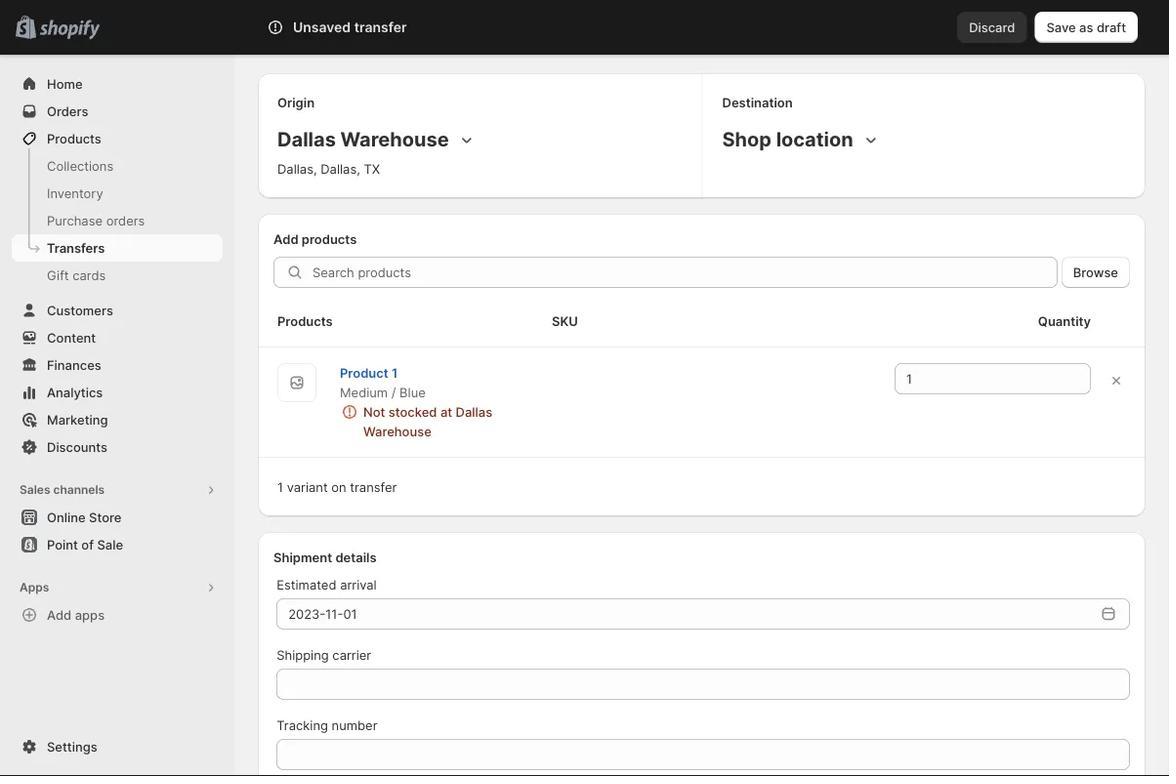 Task type: vqa. For each thing, say whether or not it's contained in the screenshot.
transfer
yes



Task type: locate. For each thing, give the bounding box(es) containing it.
1 vertical spatial add
[[47, 608, 72, 623]]

warehouse inside the not stocked at dallas warehouse
[[363, 424, 432, 439]]

at
[[441, 404, 452, 420]]

add apps
[[47, 608, 105, 623]]

product
[[340, 365, 389, 381]]

products up collections
[[47, 131, 101, 146]]

0 vertical spatial dallas
[[277, 127, 336, 151]]

stocked
[[389, 404, 437, 420]]

warehouse down stocked
[[363, 424, 432, 439]]

dallas
[[277, 127, 336, 151], [456, 404, 493, 420]]

products
[[302, 232, 357, 247]]

online store button
[[0, 504, 234, 531]]

gift cards link
[[12, 262, 223, 289]]

1 variant on transfer
[[277, 480, 397, 495]]

1 horizontal spatial dallas,
[[321, 161, 360, 176]]

shipment
[[274, 550, 332, 565]]

purchase orders
[[47, 213, 145, 228]]

0 vertical spatial 1
[[392, 365, 398, 381]]

on
[[331, 480, 346, 495]]

of
[[81, 537, 94, 552]]

gift
[[47, 268, 69, 283]]

analytics link
[[12, 379, 223, 406]]

1 dallas, from the left
[[277, 161, 317, 176]]

apps
[[75, 608, 105, 623]]

content
[[47, 330, 96, 345]]

None number field
[[895, 363, 1062, 395]]

tracking
[[277, 718, 328, 733]]

1 horizontal spatial dallas
[[456, 404, 493, 420]]

1 horizontal spatial 1
[[392, 365, 398, 381]]

0 horizontal spatial dallas
[[277, 127, 336, 151]]

products down add products on the left top of page
[[277, 314, 333, 329]]

1 horizontal spatial products
[[277, 314, 333, 329]]

search
[[333, 20, 375, 35]]

0 vertical spatial products
[[47, 131, 101, 146]]

unsaved
[[293, 19, 351, 36]]

point of sale link
[[12, 531, 223, 559]]

warehouse up tx
[[340, 127, 449, 151]]

1 vertical spatial dallas
[[456, 404, 493, 420]]

dallas up dallas, dallas, tx
[[277, 127, 336, 151]]

details
[[335, 550, 377, 565]]

shop location button
[[719, 124, 885, 155]]

1 vertical spatial 1
[[277, 480, 283, 495]]

online store link
[[12, 504, 223, 531]]

product 1 medium / blue
[[340, 365, 426, 400]]

point of sale button
[[0, 531, 234, 559]]

dallas right at
[[456, 404, 493, 420]]

add apps button
[[12, 602, 223, 629]]

1 inside product 1 medium / blue
[[392, 365, 398, 381]]

add left apps
[[47, 608, 72, 623]]

home link
[[12, 70, 223, 98]]

finances
[[47, 358, 101, 373]]

add
[[274, 232, 299, 247], [47, 608, 72, 623]]

products inside "link"
[[47, 131, 101, 146]]

products link
[[12, 125, 223, 152]]

1
[[392, 365, 398, 381], [277, 480, 283, 495]]

add inside add apps button
[[47, 608, 72, 623]]

products
[[47, 131, 101, 146], [277, 314, 333, 329]]

quantity
[[1038, 314, 1091, 329]]

0 horizontal spatial add
[[47, 608, 72, 623]]

0 vertical spatial warehouse
[[340, 127, 449, 151]]

1 vertical spatial warehouse
[[363, 424, 432, 439]]

dallas, down origin
[[277, 161, 317, 176]]

dallas, left tx
[[321, 161, 360, 176]]

Tracking number text field
[[277, 740, 1130, 771]]

1 horizontal spatial add
[[274, 232, 299, 247]]

dallas,
[[277, 161, 317, 176], [321, 161, 360, 176]]

purchase
[[47, 213, 103, 228]]

browse
[[1074, 265, 1119, 280]]

apps
[[20, 581, 49, 595]]

tx
[[364, 161, 380, 176]]

discounts
[[47, 440, 107, 455]]

gift cards
[[47, 268, 106, 283]]

marketing
[[47, 412, 108, 427]]

add left products
[[274, 232, 299, 247]]

warehouse
[[340, 127, 449, 151], [363, 424, 432, 439]]

estimated arrival
[[277, 577, 377, 593]]

purchase orders link
[[12, 207, 223, 234]]

apps button
[[12, 574, 223, 602]]

unsaved transfer
[[293, 19, 407, 36]]

0 horizontal spatial 1
[[277, 480, 283, 495]]

1 up /
[[392, 365, 398, 381]]

1 left variant
[[277, 480, 283, 495]]

arrival
[[340, 577, 377, 593]]

0 vertical spatial add
[[274, 232, 299, 247]]

estimated
[[277, 577, 337, 593]]

0 horizontal spatial products
[[47, 131, 101, 146]]

not stocked at dallas warehouse
[[363, 404, 493, 439]]

transfer
[[354, 19, 407, 36], [358, 24, 435, 48], [350, 480, 397, 495]]

collections link
[[12, 152, 223, 180]]

carrier
[[333, 648, 371, 663]]

online
[[47, 510, 86, 525]]

0 horizontal spatial dallas,
[[277, 161, 317, 176]]

sale
[[97, 537, 123, 552]]



Task type: describe. For each thing, give the bounding box(es) containing it.
save as draft
[[1047, 20, 1126, 35]]

dallas inside dallas warehouse dropdown button
[[277, 127, 336, 151]]

customers
[[47, 303, 113, 318]]

inventory
[[47, 186, 103, 201]]

add for add apps
[[47, 608, 72, 623]]

save
[[1047, 20, 1076, 35]]

transfers link
[[12, 234, 223, 262]]

marketing link
[[12, 406, 223, 434]]

content link
[[12, 324, 223, 352]]

transfer for create transfer
[[358, 24, 435, 48]]

location
[[776, 127, 854, 151]]

transfers
[[47, 240, 105, 255]]

2 dallas, from the left
[[321, 161, 360, 176]]

as
[[1080, 20, 1094, 35]]

discard
[[969, 20, 1015, 35]]

analytics
[[47, 385, 103, 400]]

orders
[[106, 213, 145, 228]]

sales channels button
[[12, 477, 223, 504]]

/
[[392, 385, 396, 400]]

sales channels
[[20, 483, 105, 497]]

online store
[[47, 510, 122, 525]]

shopify image
[[39, 20, 100, 40]]

shop
[[722, 127, 772, 151]]

point
[[47, 537, 78, 552]]

discounts link
[[12, 434, 223, 461]]

Estimated arrival text field
[[277, 599, 1095, 630]]

shipping
[[277, 648, 329, 663]]

browse button
[[1062, 257, 1130, 288]]

collections
[[47, 158, 114, 173]]

variant
[[287, 480, 328, 495]]

1 vertical spatial products
[[277, 314, 333, 329]]

save as draft button
[[1035, 12, 1138, 43]]

Shipping carrier text field
[[277, 669, 1130, 701]]

search button
[[301, 12, 868, 43]]

dallas warehouse button
[[274, 124, 480, 155]]

destination
[[722, 95, 793, 110]]

origin
[[277, 95, 315, 110]]

cards
[[73, 268, 106, 283]]

product 1 link
[[340, 365, 398, 381]]

sales
[[20, 483, 50, 497]]

home
[[47, 76, 83, 91]]

shipping carrier
[[277, 648, 371, 663]]

inventory link
[[12, 180, 223, 207]]

add for add products
[[274, 232, 299, 247]]

shipment details
[[274, 550, 377, 565]]

finances link
[[12, 352, 223, 379]]

number
[[332, 718, 378, 733]]

create transfer
[[289, 24, 435, 48]]

shop location
[[722, 127, 854, 151]]

Search products text field
[[313, 257, 1058, 288]]

dallas warehouse
[[277, 127, 449, 151]]

settings link
[[12, 734, 223, 761]]

dallas inside the not stocked at dallas warehouse
[[456, 404, 493, 420]]

sku
[[552, 314, 578, 329]]

discard link
[[958, 12, 1027, 43]]

orders
[[47, 104, 88, 119]]

customers link
[[12, 297, 223, 324]]

settings
[[47, 740, 97, 755]]

channels
[[53, 483, 105, 497]]

draft
[[1097, 20, 1126, 35]]

dallas, dallas, tx
[[277, 161, 380, 176]]

medium
[[340, 385, 388, 400]]

add products
[[274, 232, 357, 247]]

warehouse inside dropdown button
[[340, 127, 449, 151]]

orders link
[[12, 98, 223, 125]]

blue
[[400, 385, 426, 400]]

transfer for unsaved transfer
[[354, 19, 407, 36]]

create
[[289, 24, 354, 48]]

store
[[89, 510, 122, 525]]

point of sale
[[47, 537, 123, 552]]

tracking number
[[277, 718, 378, 733]]



